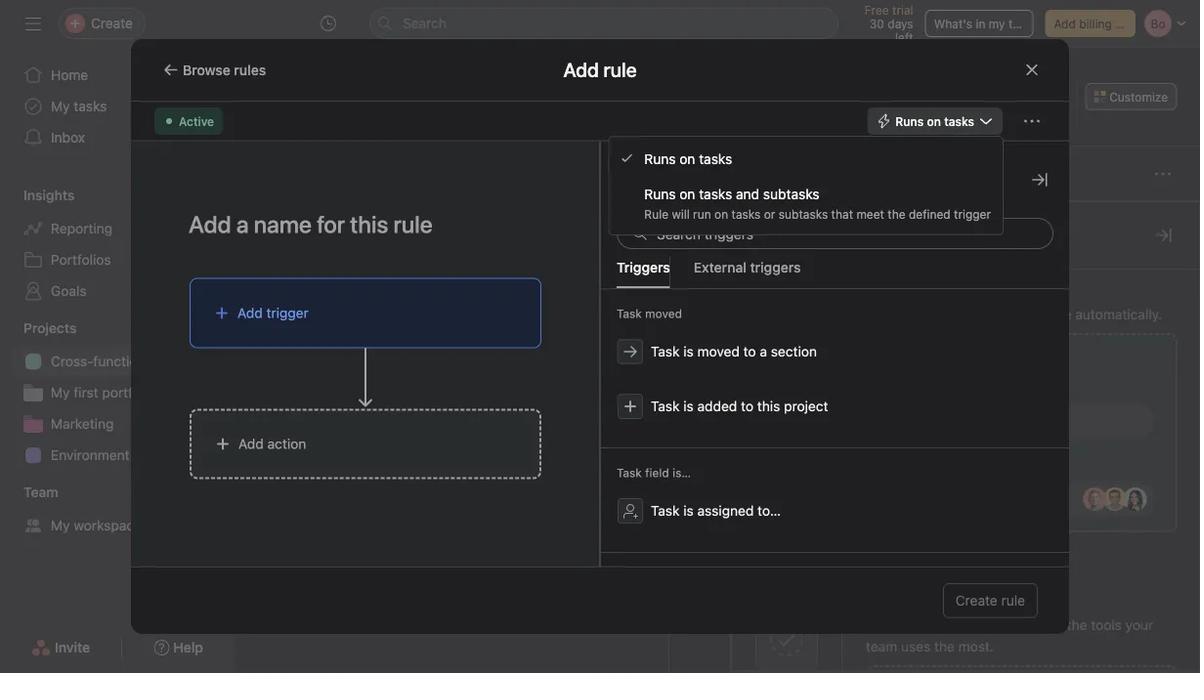 Task type: describe. For each thing, give the bounding box(es) containing it.
priority field for schedule kickoff meeting cell
[[1027, 327, 1145, 364]]

invite button
[[19, 630, 103, 666]]

status field for share timeline with teammates cell
[[1144, 363, 1200, 399]]

add to starred image
[[619, 75, 635, 91]]

first
[[74, 385, 98, 401]]

in inside add trigger add a trigger that sets the rule in motion.
[[789, 187, 799, 200]]

search button
[[369, 8, 839, 39]]

meet
[[857, 207, 885, 221]]

search list box
[[369, 8, 839, 39]]

add billing info
[[1054, 17, 1136, 30]]

to
[[289, 259, 307, 277]]

add for add trigger
[[238, 305, 263, 321]]

on right run
[[715, 207, 728, 221]]

build
[[866, 617, 898, 633]]

days
[[888, 17, 914, 30]]

on up will
[[680, 186, 695, 202]]

to for this
[[741, 398, 754, 414]]

insights button
[[0, 186, 75, 205]]

titles cell
[[235, 488, 670, 524]]

my for my workspace
[[51, 518, 70, 534]]

a inside add trigger add a trigger that sets the rule in motion.
[[642, 187, 649, 200]]

uses
[[901, 639, 931, 655]]

marketing link
[[12, 409, 223, 440]]

action
[[267, 436, 306, 452]]

task for task is assigned to…
[[651, 503, 680, 519]]

will
[[672, 207, 690, 221]]

to for get
[[934, 306, 946, 323]]

on inside dropdown button
[[927, 114, 941, 128]]

task for task name
[[262, 213, 287, 227]]

runs inside runs on tasks link
[[644, 150, 676, 166]]

integrated
[[901, 617, 966, 633]]

is…
[[673, 466, 691, 480]]

oct
[[794, 339, 814, 352]]

get
[[950, 306, 971, 323]]

browse rules button
[[154, 56, 275, 84]]

Completed checkbox
[[283, 334, 307, 357]]

task moved
[[617, 307, 682, 321]]

add trigger
[[617, 159, 716, 182]]

0 horizontal spatial moved
[[645, 307, 682, 321]]

trial?
[[1009, 17, 1036, 30]]

my for my tasks
[[51, 98, 70, 114]]

sets
[[717, 187, 741, 200]]

trigger inside 'runs on tasks and subtasks rule will run on tasks or subtasks that meet the defined trigger'
[[954, 207, 991, 221]]

hide sidebar image
[[25, 16, 41, 31]]

tasks up sets
[[699, 150, 732, 166]]

active
[[179, 114, 214, 128]]

home link
[[12, 60, 223, 91]]

date
[[819, 213, 844, 227]]

add for add a rule to get your work done automatically.
[[866, 306, 891, 323]]

add inside add trigger add a trigger that sets the rule in motion.
[[617, 187, 639, 200]]

plan
[[208, 353, 234, 369]]

add for add task…
[[313, 408, 338, 424]]

build integrated workflows with the tools your team uses the most.
[[866, 617, 1154, 655]]

projects button
[[0, 319, 77, 338]]

add rule
[[1003, 355, 1064, 374]]

rule inside add trigger add a trigger that sets the rule in motion.
[[765, 187, 786, 200]]

create rule
[[956, 593, 1025, 609]]

task is added to this project
[[651, 398, 828, 414]]

create rule button
[[943, 584, 1038, 619]]

home
[[51, 67, 88, 83]]

that inside 'runs on tasks and subtasks rule will run on tasks or subtasks that meet the defined trigger'
[[831, 207, 853, 221]]

do
[[311, 259, 329, 277]]

added
[[697, 398, 737, 414]]

name
[[290, 213, 321, 227]]

rule left get
[[906, 306, 930, 323]]

to for a
[[744, 344, 756, 360]]

add rule
[[563, 58, 637, 81]]

tasks down and
[[732, 207, 761, 221]]

external triggers
[[694, 260, 801, 276]]

global element
[[0, 48, 235, 165]]

add for add billing info
[[1054, 17, 1076, 30]]

a inside popup button
[[760, 344, 767, 360]]

runs on tasks link
[[609, 141, 1003, 176]]

add trigger add a trigger that sets the rule in motion.
[[617, 159, 844, 200]]

functional
[[93, 353, 156, 369]]

the inside add trigger add a trigger that sets the rule in motion.
[[744, 187, 762, 200]]

what's in my trial? button
[[925, 10, 1036, 37]]

moved inside popup button
[[697, 344, 740, 360]]

goals link
[[12, 276, 223, 307]]

add rule button
[[866, 333, 1178, 533]]

done
[[289, 454, 327, 473]]

inbox
[[51, 130, 85, 146]]

insights element
[[0, 178, 235, 311]]

on down calendar
[[680, 150, 695, 166]]

add task… row
[[235, 398, 1200, 434]]

bo for schedule kickoff meeting cell
[[682, 339, 696, 352]]

status field for titles cell
[[1144, 488, 1200, 524]]

search
[[403, 15, 447, 31]]

due
[[794, 213, 816, 227]]

inbox link
[[12, 122, 223, 153]]

runs inside 'runs on tasks and subtasks rule will run on tasks or subtasks that meet the defined trigger'
[[644, 186, 676, 202]]

cross-functional project plan link
[[12, 346, 234, 377]]

my
[[989, 17, 1005, 30]]

collapse task list for this section image
[[264, 456, 280, 471]]

to…
[[758, 503, 781, 519]]

my tasks link
[[12, 91, 223, 122]]

and
[[736, 186, 760, 202]]

is for assigned
[[684, 503, 694, 519]]

header done tree grid
[[235, 488, 1200, 559]]

1 vertical spatial rules
[[772, 390, 802, 404]]

runs on tasks and subtasks rule will run on tasks or subtasks that meet the defined trigger
[[644, 186, 991, 221]]

draft project brief cell
[[235, 292, 670, 328]]

task for task is added to this project
[[651, 398, 680, 414]]

rule
[[644, 207, 669, 221]]

that inside add trigger add a trigger that sets the rule in motion.
[[692, 187, 714, 200]]

runs on tasks button
[[867, 108, 1003, 135]]

add billing info button
[[1045, 10, 1136, 37]]

row containing bo
[[235, 327, 1200, 364]]

0 vertical spatial rules
[[866, 277, 906, 296]]

this
[[757, 398, 780, 414]]

task is assigned to… button
[[605, 486, 1065, 537]]

task is moved to a section
[[651, 344, 817, 360]]

share
[[1028, 90, 1060, 104]]

0 vertical spatial subtasks
[[763, 186, 820, 202]]

to do
[[289, 259, 329, 277]]

Schedule kickoff meeting text field
[[308, 336, 478, 355]]

collapse task list for this section image
[[264, 260, 280, 276]]

customize button
[[1085, 83, 1177, 110]]

the inside 'runs on tasks and subtasks rule will run on tasks or subtasks that meet the defined trigger'
[[888, 207, 906, 221]]

task for task is moved to a section
[[651, 344, 680, 360]]

external
[[694, 260, 747, 276]]

reporting link
[[12, 213, 223, 244]]

my tasks
[[51, 98, 107, 114]]

with
[[1037, 617, 1063, 633]]

row up external
[[258, 237, 1200, 239]]

projects
[[23, 320, 77, 336]]

2 horizontal spatial a
[[895, 306, 902, 323]]

trial
[[893, 3, 914, 17]]

add for add rule
[[1003, 355, 1032, 374]]

bo row
[[235, 292, 1200, 328]]



Task type: vqa. For each thing, say whether or not it's contained in the screenshot.
Share
yes



Task type: locate. For each thing, give the bounding box(es) containing it.
motion.
[[802, 187, 844, 200]]

2 vertical spatial my
[[51, 518, 70, 534]]

1 vertical spatial customize
[[866, 224, 960, 247]]

left
[[895, 30, 914, 44]]

team button
[[0, 483, 58, 502]]

bo for draft project brief cell
[[682, 304, 696, 317]]

share timeline with teammates cell
[[235, 363, 670, 399]]

trigger up completed image
[[266, 305, 309, 321]]

project left plan
[[160, 353, 204, 369]]

projects element
[[0, 311, 235, 475]]

bo button inside row
[[677, 299, 781, 322]]

your right tools
[[1126, 617, 1154, 633]]

your right get
[[974, 306, 1002, 323]]

my workspace
[[51, 518, 142, 534]]

is for moved
[[684, 344, 694, 360]]

0 horizontal spatial that
[[692, 187, 714, 200]]

what's
[[934, 17, 973, 30]]

0 vertical spatial trigger
[[652, 187, 689, 200]]

workflows
[[970, 617, 1033, 633]]

row down is…
[[235, 488, 1200, 524]]

my inside teams element
[[51, 518, 70, 534]]

1 vertical spatial bo button
[[677, 299, 781, 322]]

completed image
[[283, 299, 307, 322]]

close this dialog image
[[1024, 62, 1040, 78]]

task is assigned to…
[[651, 503, 781, 519]]

what's in my trial?
[[934, 17, 1036, 30]]

0 horizontal spatial trigger
[[266, 305, 309, 321]]

info
[[1116, 17, 1136, 30]]

add left completed checkbox
[[238, 305, 263, 321]]

share button
[[1004, 83, 1069, 110]]

0 horizontal spatial customize
[[866, 224, 960, 247]]

bo inside row
[[682, 304, 696, 317]]

environment link
[[12, 440, 223, 471]]

defined
[[909, 207, 951, 221]]

tasks up defined on the top of the page
[[944, 114, 975, 128]]

0 horizontal spatial your
[[974, 306, 1002, 323]]

runs down calendar link
[[644, 150, 676, 166]]

2 vertical spatial bo
[[682, 339, 696, 352]]

3 my from the top
[[51, 518, 70, 534]]

2 is from the top
[[684, 398, 694, 414]]

done button
[[289, 446, 327, 481]]

add left billing on the right top of page
[[1054, 17, 1076, 30]]

1 horizontal spatial a
[[760, 344, 767, 360]]

1 horizontal spatial trigger
[[652, 187, 689, 200]]

row down "task is assigned to…"
[[235, 523, 1200, 559]]

1 horizontal spatial moved
[[697, 344, 740, 360]]

is left added in the right bottom of the page
[[684, 398, 694, 414]]

is inside 'popup button'
[[684, 398, 694, 414]]

0 horizontal spatial rules
[[772, 390, 802, 404]]

add down 'work'
[[1003, 355, 1032, 374]]

2 vertical spatial runs
[[644, 186, 676, 202]]

rule down done
[[1036, 355, 1064, 374]]

due date
[[794, 213, 844, 227]]

3 is from the top
[[684, 503, 694, 519]]

1 vertical spatial in
[[789, 187, 799, 200]]

add up task is moved to a section popup button
[[866, 306, 891, 323]]

1 horizontal spatial your
[[1126, 617, 1154, 633]]

to left this at right bottom
[[741, 398, 754, 414]]

1 vertical spatial to
[[744, 344, 756, 360]]

a left 'section'
[[760, 344, 767, 360]]

my inside projects element
[[51, 385, 70, 401]]

2 vertical spatial is
[[684, 503, 694, 519]]

priority field for draft project brief cell
[[1027, 292, 1145, 328]]

browse rules
[[183, 62, 266, 78]]

add task… button
[[313, 406, 379, 427]]

status field for schedule kickoff meeting cell
[[1144, 327, 1200, 364]]

priority
[[1036, 213, 1076, 227]]

runs down left at right
[[896, 114, 924, 128]]

moved down triggers
[[645, 307, 682, 321]]

2 vertical spatial to
[[741, 398, 754, 414]]

close details image
[[1156, 228, 1172, 243]]

my for my first portfolio
[[51, 385, 70, 401]]

0 horizontal spatial bo button
[[677, 299, 781, 322]]

status
[[1152, 213, 1188, 227]]

1 horizontal spatial that
[[831, 207, 853, 221]]

billing
[[1079, 17, 1112, 30]]

1 vertical spatial that
[[831, 207, 853, 221]]

0 vertical spatial your
[[974, 306, 1002, 323]]

row down task is moved to a section
[[235, 363, 1200, 399]]

Draft project brief text field
[[308, 301, 430, 320]]

1 vertical spatial runs
[[644, 150, 676, 166]]

tasks up run
[[699, 186, 732, 202]]

customize down "info"
[[1110, 90, 1168, 104]]

triggers
[[750, 260, 801, 276]]

1 my from the top
[[51, 98, 70, 114]]

add inside row
[[313, 408, 338, 424]]

invite
[[55, 640, 90, 656]]

1 horizontal spatial bo button
[[914, 85, 937, 109]]

0 horizontal spatial project
[[160, 353, 204, 369]]

task name
[[262, 213, 321, 227]]

runs inside runs on tasks dropdown button
[[896, 114, 924, 128]]

automatically.
[[1076, 306, 1162, 323]]

rule up or
[[765, 187, 786, 200]]

marketing
[[51, 416, 114, 432]]

to inside 'popup button'
[[741, 398, 754, 414]]

your inside build integrated workflows with the tools your team uses the most.
[[1126, 617, 1154, 633]]

cell
[[785, 292, 902, 328], [901, 292, 1028, 328], [901, 327, 1028, 364], [785, 363, 902, 399], [901, 363, 1028, 399], [785, 488, 902, 524], [901, 488, 1028, 524]]

add left task…
[[313, 408, 338, 424]]

free
[[865, 3, 889, 17]]

a left get
[[895, 306, 902, 323]]

rule up workflows
[[1001, 593, 1025, 609]]

to right bob
[[744, 344, 756, 360]]

task for task field is…
[[617, 466, 642, 480]]

0 vertical spatial customize
[[1110, 90, 1168, 104]]

to do button
[[289, 250, 329, 285]]

1 vertical spatial moved
[[697, 344, 740, 360]]

1 vertical spatial trigger
[[954, 207, 991, 221]]

bo down external
[[682, 304, 696, 317]]

moved down bo row
[[697, 344, 740, 360]]

add down add trigger at the right of the page
[[617, 187, 639, 200]]

rule
[[765, 187, 786, 200], [906, 306, 930, 323], [1036, 355, 1064, 374], [1001, 593, 1025, 609]]

1 vertical spatial your
[[1126, 617, 1154, 633]]

30
[[870, 17, 885, 30]]

customize down defined on the top of the page
[[866, 224, 960, 247]]

the right 'meet'
[[888, 207, 906, 221]]

bo button up bob
[[677, 299, 781, 322]]

trigger inside add trigger add a trigger that sets the rule in motion.
[[652, 187, 689, 200]]

portfolio
[[102, 385, 155, 401]]

0 vertical spatial runs on tasks
[[896, 114, 975, 128]]

task inside 'popup button'
[[651, 398, 680, 414]]

0 vertical spatial in
[[976, 17, 986, 30]]

1 vertical spatial a
[[895, 306, 902, 323]]

in inside button
[[976, 17, 986, 30]]

header to do tree grid
[[235, 292, 1200, 434]]

active button
[[154, 108, 223, 135]]

portfolios
[[51, 252, 111, 268]]

bo left bob
[[682, 339, 696, 352]]

collaborators
[[910, 213, 984, 227]]

None text field
[[317, 65, 582, 101]]

subtasks up due
[[763, 186, 820, 202]]

my left first
[[51, 385, 70, 401]]

rules down search triggers text box
[[866, 277, 906, 296]]

trigger right defined on the top of the page
[[954, 207, 991, 221]]

priority field for titles cell
[[1027, 488, 1145, 524]]

section
[[771, 344, 817, 360]]

row down sets
[[235, 201, 1200, 238]]

task is moved to a section button
[[605, 326, 1065, 377]]

1 horizontal spatial runs on tasks
[[896, 114, 975, 128]]

add task…
[[313, 408, 379, 424]]

task down triggers
[[617, 307, 642, 321]]

task down field
[[651, 503, 680, 519]]

subtasks
[[763, 186, 820, 202], [779, 207, 828, 221]]

down arrow image
[[359, 348, 372, 407]]

tasks down home
[[74, 98, 107, 114]]

run
[[693, 207, 711, 221]]

that down motion.
[[831, 207, 853, 221]]

subtasks down motion.
[[779, 207, 828, 221]]

0 vertical spatial my
[[51, 98, 70, 114]]

0 horizontal spatial in
[[789, 187, 799, 200]]

2 vertical spatial trigger
[[266, 305, 309, 321]]

priority field for share timeline with teammates cell
[[1027, 363, 1145, 399]]

Share timeline with teammates text field
[[308, 371, 511, 391]]

on up defined on the top of the page
[[927, 114, 941, 128]]

schedule kickoff meeting cell
[[235, 327, 670, 364]]

0 vertical spatial moved
[[645, 307, 682, 321]]

project right this at right bottom
[[784, 398, 828, 414]]

my inside global element
[[51, 98, 70, 114]]

task field is…
[[617, 466, 691, 480]]

trigger
[[652, 187, 689, 200], [954, 207, 991, 221], [266, 305, 309, 321]]

1 horizontal spatial project
[[784, 398, 828, 414]]

to inside popup button
[[744, 344, 756, 360]]

goals
[[51, 283, 87, 299]]

runs on tasks
[[896, 114, 975, 128], [644, 150, 732, 166]]

bo button down what's
[[914, 85, 937, 109]]

the down integrated
[[935, 639, 955, 655]]

bo button
[[914, 85, 937, 109], [677, 299, 781, 322]]

row containing task name
[[235, 201, 1200, 238]]

0 vertical spatial a
[[642, 187, 649, 200]]

is left assigned
[[684, 503, 694, 519]]

in
[[976, 17, 986, 30], [789, 187, 799, 200]]

team
[[23, 484, 58, 500]]

create
[[956, 593, 998, 609]]

runs on tasks inside dropdown button
[[896, 114, 975, 128]]

is left bob
[[684, 344, 694, 360]]

rules down 'section'
[[772, 390, 802, 404]]

customize inside dropdown button
[[1110, 90, 1168, 104]]

is for added
[[684, 398, 694, 414]]

0 vertical spatial to
[[934, 306, 946, 323]]

0 horizontal spatial a
[[642, 187, 649, 200]]

my up the inbox
[[51, 98, 70, 114]]

1 horizontal spatial customize
[[1110, 90, 1168, 104]]

tasks inside dropdown button
[[944, 114, 975, 128]]

rule menu tabs tab list
[[601, 257, 1069, 289]]

on
[[927, 114, 941, 128], [680, 150, 695, 166], [680, 186, 695, 202], [715, 207, 728, 221]]

Search triggers text field
[[617, 218, 1054, 249]]

task for task moved
[[617, 307, 642, 321]]

1 is from the top
[[684, 344, 694, 360]]

add left action
[[239, 436, 264, 452]]

2 vertical spatial a
[[760, 344, 767, 360]]

done
[[1040, 306, 1072, 323]]

task left added in the right bottom of the page
[[651, 398, 680, 414]]

1 vertical spatial is
[[684, 398, 694, 414]]

bo up runs on tasks dropdown button
[[918, 90, 933, 104]]

0 vertical spatial project
[[160, 353, 204, 369]]

runs on tasks down calendar
[[644, 150, 732, 166]]

0 vertical spatial that
[[692, 187, 714, 200]]

a up rule
[[642, 187, 649, 200]]

is
[[684, 344, 694, 360], [684, 398, 694, 414], [684, 503, 694, 519]]

1 horizontal spatial in
[[976, 17, 986, 30]]

my down team
[[51, 518, 70, 534]]

environment
[[51, 447, 130, 463]]

bob
[[705, 339, 727, 352]]

row
[[235, 201, 1200, 238], [258, 237, 1200, 239], [235, 327, 1200, 364], [235, 363, 1200, 399], [235, 488, 1200, 524], [235, 523, 1200, 559]]

my first portfolio
[[51, 385, 155, 401]]

in left the my
[[976, 17, 986, 30]]

1 vertical spatial my
[[51, 385, 70, 401]]

add for add action
[[239, 436, 264, 452]]

free trial 30 days left
[[865, 3, 914, 44]]

project
[[160, 353, 204, 369], [784, 398, 828, 414]]

in up due
[[789, 187, 799, 200]]

project inside 'popup button'
[[784, 398, 828, 414]]

task down task moved
[[651, 344, 680, 360]]

your
[[974, 306, 1002, 323], [1126, 617, 1154, 633]]

runs on tasks down left at right
[[896, 114, 975, 128]]

1 vertical spatial project
[[784, 398, 828, 414]]

calendar
[[634, 123, 692, 139]]

to left get
[[934, 306, 946, 323]]

most.
[[959, 639, 994, 655]]

my first portfolio link
[[12, 377, 223, 409]]

the right sets
[[744, 187, 762, 200]]

close side pane image
[[1032, 172, 1048, 188]]

runs up rule
[[644, 186, 676, 202]]

1 horizontal spatial rules
[[866, 277, 906, 296]]

workspace
[[74, 518, 142, 534]]

0 vertical spatial bo
[[918, 90, 933, 104]]

Completed checkbox
[[283, 299, 307, 322]]

task left field
[[617, 466, 642, 480]]

cross-
[[51, 353, 93, 369]]

that up run
[[692, 187, 714, 200]]

add a rule to get your work done automatically.
[[866, 306, 1162, 323]]

portfolios link
[[12, 244, 223, 276]]

0 vertical spatial is
[[684, 344, 694, 360]]

my
[[51, 98, 70, 114], [51, 385, 70, 401], [51, 518, 70, 534]]

tasks inside global element
[[74, 98, 107, 114]]

0 vertical spatial bo button
[[914, 85, 937, 109]]

0 horizontal spatial runs on tasks
[[644, 150, 732, 166]]

1 vertical spatial bo
[[682, 304, 696, 317]]

25
[[817, 339, 831, 352]]

2 my from the top
[[51, 385, 70, 401]]

1 vertical spatial runs on tasks
[[644, 150, 732, 166]]

completed image
[[283, 334, 307, 357]]

row up added in the right bottom of the page
[[235, 327, 1200, 364]]

add action
[[239, 436, 306, 452]]

or
[[764, 207, 776, 221]]

Add a name for this rule text field
[[176, 202, 542, 247]]

1 vertical spatial subtasks
[[779, 207, 828, 221]]

field
[[645, 466, 669, 480]]

task left name
[[262, 213, 287, 227]]

0 vertical spatial runs
[[896, 114, 924, 128]]

assignee
[[677, 213, 728, 227]]

teams element
[[0, 475, 235, 545]]

the right 'with'
[[1067, 617, 1087, 633]]

status field for draft project brief cell
[[1144, 292, 1200, 328]]

2 horizontal spatial trigger
[[954, 207, 991, 221]]

trigger up will
[[652, 187, 689, 200]]



